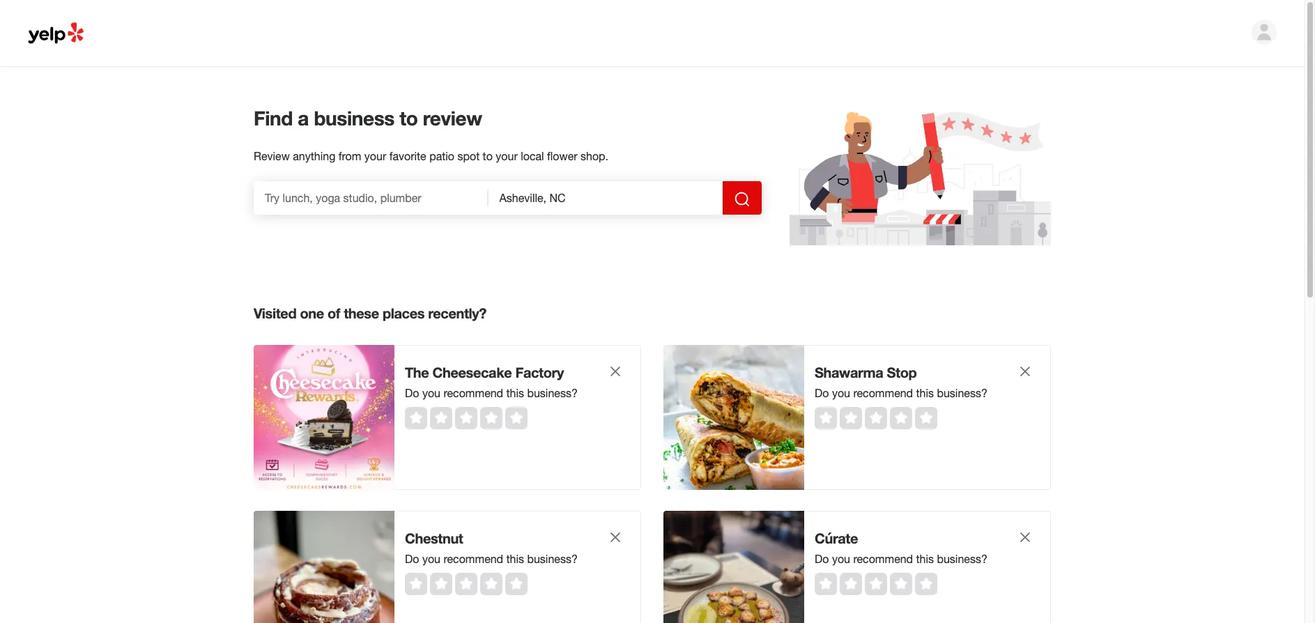 Task type: describe. For each thing, give the bounding box(es) containing it.
spot
[[458, 150, 480, 162]]

do you recommend this business? for chestnut
[[405, 553, 578, 565]]

business? for the cheesecake factory
[[527, 387, 578, 399]]

rating element for shawarma stop
[[815, 407, 938, 429]]

2 your from the left
[[496, 150, 518, 162]]

Find text field
[[265, 190, 477, 206]]

local
[[521, 150, 544, 162]]

the
[[405, 364, 429, 381]]

this for shawarma stop
[[916, 387, 934, 399]]

do you recommend this business? for the cheesecake factory
[[405, 387, 578, 399]]

recommend for cúrate
[[854, 553, 913, 565]]

do for shawarma stop
[[815, 387, 829, 399]]

rating element for cúrate
[[815, 573, 938, 595]]

visited
[[254, 305, 296, 321]]

shawarma stop link
[[815, 363, 989, 382]]

review anything from your favorite patio spot to your local flower shop.
[[254, 150, 609, 162]]

favorite
[[389, 150, 426, 162]]

dismiss card image
[[607, 364, 624, 380]]

anything
[[293, 150, 336, 162]]

dismiss card image for chestnut
[[607, 529, 624, 546]]

this for cúrate
[[916, 553, 934, 565]]

dismiss card image for cúrate
[[1017, 529, 1034, 546]]

1 your from the left
[[364, 150, 386, 162]]

places
[[383, 305, 425, 321]]

rating element for chestnut
[[405, 573, 528, 595]]

none field near
[[500, 190, 712, 206]]

cheesecake
[[433, 364, 512, 381]]

Near text field
[[500, 190, 712, 206]]

business
[[314, 107, 395, 130]]

shawarma stop
[[815, 364, 917, 381]]

of
[[328, 305, 340, 321]]

recommend for shawarma stop
[[854, 387, 913, 399]]

photo of the cheesecake factory image
[[254, 345, 395, 490]]

recently?
[[428, 305, 487, 321]]

photo of chestnut image
[[254, 511, 395, 623]]

one
[[300, 305, 324, 321]]

a
[[298, 107, 309, 130]]

this for the cheesecake factory
[[507, 387, 524, 399]]

you for cúrate
[[832, 553, 851, 565]]

shop.
[[581, 150, 609, 162]]

factory
[[516, 364, 564, 381]]

the cheesecake factory link
[[405, 363, 579, 382]]

none field find
[[265, 190, 477, 206]]

search image
[[734, 191, 751, 208]]

these
[[344, 305, 379, 321]]



Task type: vqa. For each thing, say whether or not it's contained in the screenshot.
See all 4.9k photos
no



Task type: locate. For each thing, give the bounding box(es) containing it.
your
[[364, 150, 386, 162], [496, 150, 518, 162]]

photo of cúrate image
[[664, 511, 805, 623]]

rating element
[[405, 407, 528, 429], [815, 407, 938, 429], [405, 573, 528, 595], [815, 573, 938, 595]]

rating element down shawarma stop at the bottom right of page
[[815, 407, 938, 429]]

photo of shawarma stop image
[[664, 345, 805, 490]]

to right spot
[[483, 150, 493, 162]]

do down chestnut
[[405, 553, 419, 565]]

do you recommend this business? for cúrate
[[815, 553, 988, 565]]

this down shawarma stop link
[[916, 387, 934, 399]]

do you recommend this business? down stop
[[815, 387, 988, 399]]

business? down chestnut link
[[527, 553, 578, 565]]

dismiss card image for shawarma stop
[[1017, 364, 1034, 380]]

you for chestnut
[[422, 553, 441, 565]]

this
[[507, 387, 524, 399], [916, 387, 934, 399], [507, 553, 524, 565], [916, 553, 934, 565]]

do you recommend this business? down 'cúrate' link on the bottom
[[815, 553, 988, 565]]

to up favorite
[[400, 107, 418, 130]]

do for chestnut
[[405, 553, 419, 565]]

do down cúrate
[[815, 553, 829, 565]]

recommend down cheesecake
[[444, 387, 503, 399]]

recommend down chestnut link
[[444, 553, 503, 565]]

from
[[339, 150, 361, 162]]

you down chestnut
[[422, 553, 441, 565]]

find
[[254, 107, 293, 130]]

business? down 'cúrate' link on the bottom
[[937, 553, 988, 565]]

chestnut
[[405, 530, 463, 547]]

cj b. image
[[1252, 20, 1277, 45]]

business? for chestnut
[[527, 553, 578, 565]]

rating element for the cheesecake factory
[[405, 407, 528, 429]]

you for shawarma stop
[[832, 387, 851, 399]]

1 horizontal spatial to
[[483, 150, 493, 162]]

you
[[422, 387, 441, 399], [832, 387, 851, 399], [422, 553, 441, 565], [832, 553, 851, 565]]

recommend for the cheesecake factory
[[444, 387, 503, 399]]

chestnut link
[[405, 528, 579, 548]]

2 none field from the left
[[500, 190, 712, 206]]

rating element down chestnut link
[[405, 573, 528, 595]]

your left local
[[496, 150, 518, 162]]

dismiss card image
[[1017, 364, 1034, 380], [607, 529, 624, 546], [1017, 529, 1034, 546]]

1 horizontal spatial none field
[[500, 190, 712, 206]]

recommend down shawarma stop at the bottom right of page
[[854, 387, 913, 399]]

recommend for chestnut
[[444, 553, 503, 565]]

cúrate
[[815, 530, 858, 547]]

do down shawarma
[[815, 387, 829, 399]]

this down 'cúrate' link on the bottom
[[916, 553, 934, 565]]

business?
[[527, 387, 578, 399], [937, 387, 988, 399], [527, 553, 578, 565], [937, 553, 988, 565]]

do
[[405, 387, 419, 399], [815, 387, 829, 399], [405, 553, 419, 565], [815, 553, 829, 565]]

business? for shawarma stop
[[937, 387, 988, 399]]

find a business to review
[[254, 107, 482, 130]]

flower
[[547, 150, 578, 162]]

1 horizontal spatial your
[[496, 150, 518, 162]]

business? down factory
[[527, 387, 578, 399]]

this down chestnut link
[[507, 553, 524, 565]]

recommend down 'cúrate' link on the bottom
[[854, 553, 913, 565]]

1 none field from the left
[[265, 190, 477, 206]]

0 horizontal spatial to
[[400, 107, 418, 130]]

review
[[254, 150, 290, 162]]

this for chestnut
[[507, 553, 524, 565]]

rating element down cheesecake
[[405, 407, 528, 429]]

do for the cheesecake factory
[[405, 387, 419, 399]]

do you recommend this business? down chestnut link
[[405, 553, 578, 565]]

visited one of these places recently?
[[254, 305, 487, 321]]

this down the cheesecake factory link
[[507, 387, 524, 399]]

patio
[[430, 150, 455, 162]]

you down cúrate
[[832, 553, 851, 565]]

you down the
[[422, 387, 441, 399]]

none field down shop.
[[500, 190, 712, 206]]

None field
[[265, 190, 477, 206], [500, 190, 712, 206]]

recommend
[[444, 387, 503, 399], [854, 387, 913, 399], [444, 553, 503, 565], [854, 553, 913, 565]]

do you recommend this business? down the cheesecake factory link
[[405, 387, 578, 399]]

business? for cúrate
[[937, 553, 988, 565]]

None radio
[[405, 407, 427, 429], [430, 407, 452, 429], [455, 407, 478, 429], [480, 407, 503, 429], [505, 407, 528, 429], [840, 407, 862, 429], [890, 407, 913, 429], [915, 407, 938, 429], [405, 573, 427, 595], [455, 573, 478, 595], [480, 573, 503, 595], [505, 573, 528, 595], [865, 573, 887, 595], [405, 407, 427, 429], [430, 407, 452, 429], [455, 407, 478, 429], [480, 407, 503, 429], [505, 407, 528, 429], [840, 407, 862, 429], [890, 407, 913, 429], [915, 407, 938, 429], [405, 573, 427, 595], [455, 573, 478, 595], [480, 573, 503, 595], [505, 573, 528, 595], [865, 573, 887, 595]]

rating element down 'cúrate' link on the bottom
[[815, 573, 938, 595]]

do for cúrate
[[815, 553, 829, 565]]

None search field
[[254, 181, 765, 215]]

to
[[400, 107, 418, 130], [483, 150, 493, 162]]

do you recommend this business? for shawarma stop
[[815, 387, 988, 399]]

none field down from
[[265, 190, 477, 206]]

you for the cheesecake factory
[[422, 387, 441, 399]]

cúrate link
[[815, 528, 989, 548]]

None radio
[[815, 407, 837, 429], [865, 407, 887, 429], [430, 573, 452, 595], [815, 573, 837, 595], [840, 573, 862, 595], [890, 573, 913, 595], [915, 573, 938, 595], [815, 407, 837, 429], [865, 407, 887, 429], [430, 573, 452, 595], [815, 573, 837, 595], [840, 573, 862, 595], [890, 573, 913, 595], [915, 573, 938, 595]]

do down the
[[405, 387, 419, 399]]

review
[[423, 107, 482, 130]]

1 vertical spatial to
[[483, 150, 493, 162]]

business? down shawarma stop link
[[937, 387, 988, 399]]

0 horizontal spatial your
[[364, 150, 386, 162]]

the cheesecake factory
[[405, 364, 564, 381]]

0 vertical spatial to
[[400, 107, 418, 130]]

shawarma
[[815, 364, 883, 381]]

stop
[[887, 364, 917, 381]]

do you recommend this business?
[[405, 387, 578, 399], [815, 387, 988, 399], [405, 553, 578, 565], [815, 553, 988, 565]]

you down shawarma
[[832, 387, 851, 399]]

your right from
[[364, 150, 386, 162]]

0 horizontal spatial none field
[[265, 190, 477, 206]]



